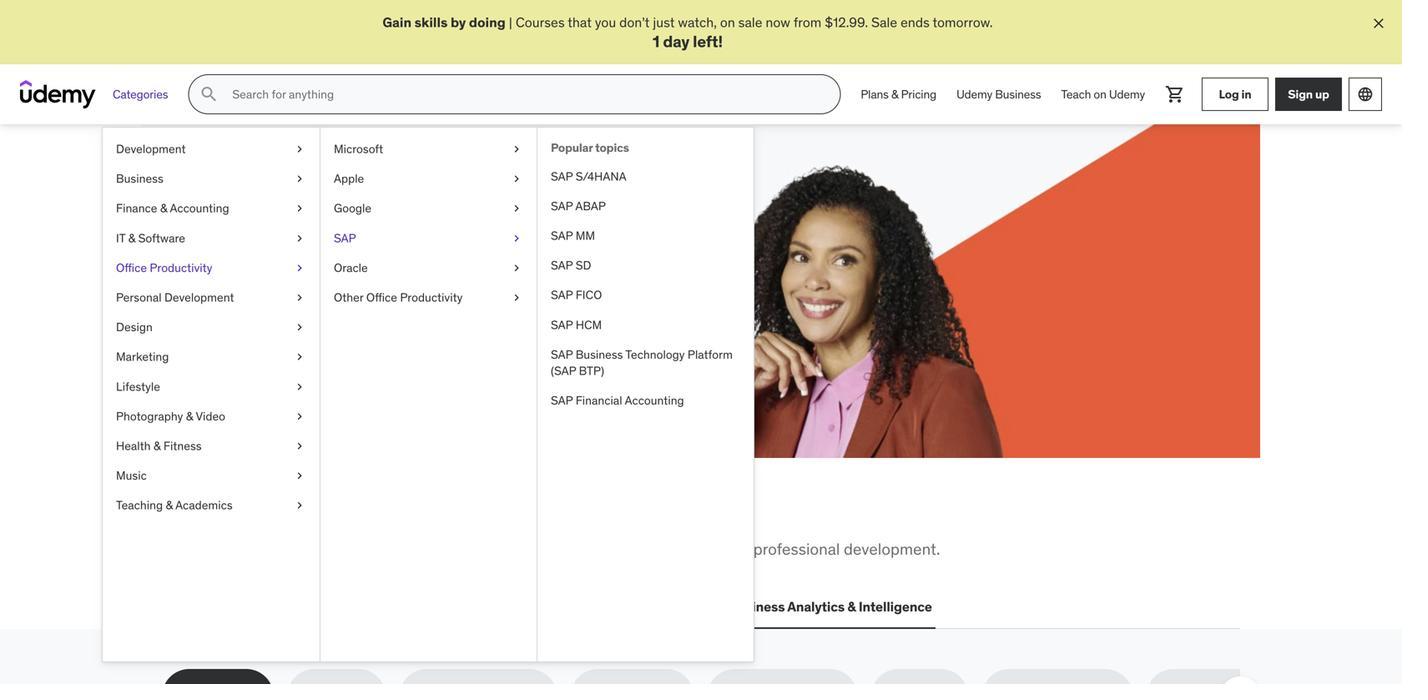 Task type: locate. For each thing, give the bounding box(es) containing it.
$12.99. inside gain skills by doing | courses that you don't just watch, on sale now from $12.99. sale ends tomorrow. 1 day left!
[[825, 14, 868, 31]]

sap left fico
[[551, 288, 573, 303]]

xsmall image for sap
[[510, 230, 523, 247]]

other
[[334, 290, 363, 305]]

btp)
[[579, 364, 604, 379]]

0 vertical spatial in
[[1241, 87, 1251, 102]]

1 vertical spatial tomorrow.
[[345, 291, 405, 308]]

development
[[116, 142, 186, 157], [164, 290, 234, 305]]

sap down (sap
[[551, 393, 573, 408]]

it inside button
[[300, 599, 311, 616]]

ends inside gain skills by doing | courses that you don't just watch, on sale now from $12.99. sale ends tomorrow. 1 day left!
[[901, 14, 930, 31]]

courses up at
[[222, 272, 271, 289]]

1 vertical spatial office
[[366, 290, 397, 305]]

2 horizontal spatial skills
[[414, 14, 448, 31]]

critical
[[202, 539, 250, 559]]

tomorrow. for save)
[[345, 291, 405, 308]]

accounting inside sap element
[[625, 393, 684, 408]]

xsmall image inside development link
[[293, 141, 306, 158]]

analytics
[[787, 599, 845, 616]]

sap abap
[[551, 199, 606, 214]]

sale inside learn, practice, succeed (and save) courses for every skill in your learning journey, starting at $12.99. sale ends tomorrow.
[[284, 291, 310, 308]]

xsmall image for finance & accounting
[[293, 201, 306, 217]]

& right teaching at bottom
[[166, 498, 173, 513]]

up
[[1315, 87, 1329, 102]]

to
[[369, 539, 384, 559]]

watch,
[[678, 14, 717, 31]]

xsmall image inside marketing 'link'
[[293, 349, 306, 365]]

office
[[116, 260, 147, 275], [366, 290, 397, 305]]

1 horizontal spatial productivity
[[400, 290, 463, 305]]

$12.99.
[[825, 14, 868, 31], [237, 291, 280, 308]]

xsmall image inside oracle link
[[510, 260, 523, 276]]

0 horizontal spatial tomorrow.
[[345, 291, 405, 308]]

& inside health & fitness 'link'
[[153, 439, 161, 454]]

xsmall image for it & software
[[293, 230, 306, 247]]

0 vertical spatial accounting
[[170, 201, 229, 216]]

xsmall image for photography & video
[[293, 409, 306, 425]]

sap for sap hcm
[[551, 318, 573, 333]]

2 vertical spatial skills
[[330, 539, 366, 559]]

xsmall image for teaching & academics
[[293, 498, 306, 514]]

xsmall image inside 'microsoft' link
[[510, 141, 523, 158]]

business left analytics
[[728, 599, 785, 616]]

it & software link
[[103, 224, 320, 253]]

& inside business analytics & intelligence button
[[847, 599, 856, 616]]

accounting down business link
[[170, 201, 229, 216]]

tomorrow. inside learn, practice, succeed (and save) courses for every skill in your learning journey, starting at $12.99. sale ends tomorrow.
[[345, 291, 405, 308]]

xsmall image inside the it & software link
[[293, 230, 306, 247]]

1 horizontal spatial in
[[451, 498, 477, 532]]

finance & accounting link
[[103, 194, 320, 224]]

1 vertical spatial it
[[300, 599, 311, 616]]

sap s/4hana
[[551, 169, 626, 184]]

0 horizontal spatial udemy
[[956, 87, 992, 102]]

marketing
[[116, 350, 169, 365]]

on left sale
[[720, 14, 735, 31]]

&
[[891, 87, 898, 102], [160, 201, 167, 216], [128, 231, 135, 246], [186, 409, 193, 424], [153, 439, 161, 454], [166, 498, 173, 513], [847, 599, 856, 616]]

0 horizontal spatial courses
[[222, 272, 271, 289]]

design
[[116, 320, 153, 335]]

sap for sap fico
[[551, 288, 573, 303]]

ends up pricing
[[901, 14, 930, 31]]

sap abap link
[[537, 192, 754, 221]]

0 horizontal spatial you
[[329, 498, 377, 532]]

it certifications button
[[296, 587, 402, 627]]

just
[[653, 14, 675, 31]]

tomorrow. up udemy business
[[933, 14, 993, 31]]

xsmall image inside design link
[[293, 319, 306, 336]]

in right log
[[1241, 87, 1251, 102]]

you up to
[[329, 498, 377, 532]]

it left certifications at the bottom left of the page
[[300, 599, 311, 616]]

courses right "|"
[[516, 14, 565, 31]]

1 vertical spatial skills
[[253, 498, 324, 532]]

& inside photography & video link
[[186, 409, 193, 424]]

(and
[[222, 231, 280, 265]]

hcm
[[576, 318, 602, 333]]

xsmall image inside 'personal development' link
[[293, 290, 306, 306]]

& left software
[[128, 231, 135, 246]]

productivity down learning at the left of page
[[400, 290, 463, 305]]

sap down "popular"
[[551, 169, 573, 184]]

at
[[222, 291, 234, 308]]

sap inside sap business technology platform (sap btp)
[[551, 347, 573, 362]]

xsmall image for microsoft
[[510, 141, 523, 158]]

it
[[116, 231, 125, 246], [300, 599, 311, 616]]

0 vertical spatial tomorrow.
[[933, 14, 993, 31]]

1 horizontal spatial you
[[595, 14, 616, 31]]

sap for sap business technology platform (sap btp)
[[551, 347, 573, 362]]

business up finance
[[116, 171, 163, 186]]

0 vertical spatial on
[[720, 14, 735, 31]]

xsmall image inside health & fitness 'link'
[[293, 438, 306, 455]]

in inside learn, practice, succeed (and save) courses for every skill in your learning journey, starting at $12.99. sale ends tomorrow.
[[356, 272, 366, 289]]

0 vertical spatial productivity
[[150, 260, 212, 275]]

1 vertical spatial on
[[1094, 87, 1106, 102]]

sign up link
[[1275, 78, 1342, 111]]

0 horizontal spatial productivity
[[150, 260, 212, 275]]

data
[[508, 599, 537, 616]]

sap for sap
[[334, 231, 356, 246]]

productivity inside other office productivity "link"
[[400, 290, 463, 305]]

office inside "link"
[[366, 290, 397, 305]]

development down the office productivity link
[[164, 290, 234, 305]]

xsmall image inside finance & accounting link
[[293, 201, 306, 217]]

don't
[[619, 14, 650, 31]]

in right skill
[[356, 272, 366, 289]]

xsmall image inside 'apple' link
[[510, 171, 523, 187]]

xsmall image inside sap link
[[510, 230, 523, 247]]

xsmall image inside photography & video link
[[293, 409, 306, 425]]

xsmall image for marketing
[[293, 349, 306, 365]]

0 horizontal spatial sale
[[284, 291, 310, 308]]

sap up (sap
[[551, 347, 573, 362]]

& right health
[[153, 439, 161, 454]]

0 horizontal spatial $12.99.
[[237, 291, 280, 308]]

it down finance
[[116, 231, 125, 246]]

xsmall image inside 'music' link
[[293, 468, 306, 484]]

xsmall image inside business link
[[293, 171, 306, 187]]

xsmall image for health & fitness
[[293, 438, 306, 455]]

1 vertical spatial in
[[356, 272, 366, 289]]

professional
[[753, 539, 840, 559]]

ends for |
[[901, 14, 930, 31]]

music
[[116, 468, 147, 483]]

0 horizontal spatial it
[[116, 231, 125, 246]]

skills left by
[[414, 14, 448, 31]]

$12.99. for |
[[825, 14, 868, 31]]

sap hcm
[[551, 318, 602, 333]]

microsoft
[[334, 142, 383, 157]]

courses for (and
[[222, 272, 271, 289]]

xsmall image inside "teaching & academics" link
[[293, 498, 306, 514]]

business
[[995, 87, 1041, 102], [116, 171, 163, 186], [576, 347, 623, 362], [728, 599, 785, 616]]

courses inside gain skills by doing | courses that you don't just watch, on sale now from $12.99. sale ends tomorrow. 1 day left!
[[516, 14, 565, 31]]

science
[[540, 599, 589, 616]]

xsmall image inside lifestyle link
[[293, 379, 306, 395]]

1 vertical spatial accounting
[[625, 393, 684, 408]]

development down categories dropdown button
[[116, 142, 186, 157]]

apple
[[334, 171, 364, 186]]

pricing
[[901, 87, 936, 102]]

business inside sap business technology platform (sap btp)
[[576, 347, 623, 362]]

1 horizontal spatial it
[[300, 599, 311, 616]]

1 horizontal spatial accounting
[[625, 393, 684, 408]]

0 horizontal spatial office
[[116, 260, 147, 275]]

sap business technology platform (sap btp)
[[551, 347, 733, 379]]

productivity up "personal development"
[[150, 260, 212, 275]]

sap mm link
[[537, 221, 754, 251]]

xsmall image
[[293, 141, 306, 158], [293, 171, 306, 187], [293, 201, 306, 217], [510, 201, 523, 217], [510, 230, 523, 247], [293, 260, 306, 276], [510, 290, 523, 306], [293, 319, 306, 336], [293, 438, 306, 455], [293, 468, 306, 484]]

udemy business
[[956, 87, 1041, 102]]

& right analytics
[[847, 599, 856, 616]]

tomorrow. down your
[[345, 291, 405, 308]]

it for it & software
[[116, 231, 125, 246]]

for
[[274, 272, 291, 289]]

xsmall image for google
[[510, 201, 523, 217]]

xsmall image inside google link
[[510, 201, 523, 217]]

1 vertical spatial courses
[[222, 272, 271, 289]]

1 horizontal spatial office
[[366, 290, 397, 305]]

& for fitness
[[153, 439, 161, 454]]

& for accounting
[[160, 201, 167, 216]]

0 horizontal spatial on
[[720, 14, 735, 31]]

in up topics,
[[451, 498, 477, 532]]

1 vertical spatial development
[[164, 290, 234, 305]]

courses
[[516, 14, 565, 31], [222, 272, 271, 289]]

1 horizontal spatial on
[[1094, 87, 1106, 102]]

sd
[[576, 258, 591, 273]]

0 vertical spatial ends
[[901, 14, 930, 31]]

1 vertical spatial ends
[[313, 291, 342, 308]]

$12.99. inside learn, practice, succeed (and save) courses for every skill in your learning journey, starting at $12.99. sale ends tomorrow.
[[237, 291, 280, 308]]

0 vertical spatial you
[[595, 14, 616, 31]]

you inside the all the skills you need in one place from critical workplace skills to technical topics, our catalog supports well-rounded professional development.
[[329, 498, 377, 532]]

1 vertical spatial sale
[[284, 291, 310, 308]]

office down your
[[366, 290, 397, 305]]

& right finance
[[160, 201, 167, 216]]

& left video
[[186, 409, 193, 424]]

on right teach
[[1094, 87, 1106, 102]]

& inside "teaching & academics" link
[[166, 498, 173, 513]]

courses for doing
[[516, 14, 565, 31]]

1 horizontal spatial ends
[[901, 14, 930, 31]]

tomorrow. inside gain skills by doing | courses that you don't just watch, on sale now from $12.99. sale ends tomorrow. 1 day left!
[[933, 14, 993, 31]]

tomorrow. for |
[[933, 14, 993, 31]]

courses inside learn, practice, succeed (and save) courses for every skill in your learning journey, starting at $12.99. sale ends tomorrow.
[[222, 272, 271, 289]]

1 vertical spatial you
[[329, 498, 377, 532]]

categories
[[113, 87, 168, 102]]

& inside finance & accounting link
[[160, 201, 167, 216]]

xsmall image for design
[[293, 319, 306, 336]]

sap for sap abap
[[551, 199, 573, 214]]

sap element
[[537, 128, 754, 662]]

accounting down sap business technology platform (sap btp) link
[[625, 393, 684, 408]]

sale
[[738, 14, 762, 31]]

popular
[[551, 140, 593, 155]]

0 vertical spatial it
[[116, 231, 125, 246]]

log in
[[1219, 87, 1251, 102]]

you right that
[[595, 14, 616, 31]]

xsmall image inside the office productivity link
[[293, 260, 306, 276]]

& inside plans & pricing 'link'
[[891, 87, 898, 102]]

1 vertical spatial productivity
[[400, 290, 463, 305]]

1 horizontal spatial udemy
[[1109, 87, 1145, 102]]

sale down every
[[284, 291, 310, 308]]

0 horizontal spatial in
[[356, 272, 366, 289]]

office up personal
[[116, 260, 147, 275]]

business up btp)
[[576, 347, 623, 362]]

in
[[1241, 87, 1251, 102], [356, 272, 366, 289], [451, 498, 477, 532]]

sale up plans
[[871, 14, 897, 31]]

2 vertical spatial in
[[451, 498, 477, 532]]

sap
[[551, 169, 573, 184], [551, 199, 573, 214], [551, 228, 573, 243], [334, 231, 356, 246], [551, 258, 573, 273], [551, 288, 573, 303], [551, 318, 573, 333], [551, 347, 573, 362], [551, 393, 573, 408]]

personal development link
[[103, 283, 320, 313]]

marketing link
[[103, 342, 320, 372]]

by
[[451, 14, 466, 31]]

0 vertical spatial sale
[[871, 14, 897, 31]]

xsmall image
[[510, 141, 523, 158], [510, 171, 523, 187], [293, 230, 306, 247], [510, 260, 523, 276], [293, 290, 306, 306], [293, 349, 306, 365], [293, 379, 306, 395], [293, 409, 306, 425], [293, 498, 306, 514]]

xsmall image inside other office productivity "link"
[[510, 290, 523, 306]]

$12.99. down for
[[237, 291, 280, 308]]

skills left to
[[330, 539, 366, 559]]

sap left mm
[[551, 228, 573, 243]]

catalog
[[533, 539, 585, 559]]

0 horizontal spatial accounting
[[170, 201, 229, 216]]

sap financial accounting
[[551, 393, 684, 408]]

that
[[568, 14, 592, 31]]

& inside the it & software link
[[128, 231, 135, 246]]

data science button
[[504, 587, 593, 627]]

1 vertical spatial $12.99.
[[237, 291, 280, 308]]

0 horizontal spatial ends
[[313, 291, 342, 308]]

0 vertical spatial skills
[[414, 14, 448, 31]]

personal development
[[116, 290, 234, 305]]

1 horizontal spatial tomorrow.
[[933, 14, 993, 31]]

$12.99. right the from
[[825, 14, 868, 31]]

0 vertical spatial courses
[[516, 14, 565, 31]]

sap left hcm
[[551, 318, 573, 333]]

log
[[1219, 87, 1239, 102]]

1 horizontal spatial $12.99.
[[825, 14, 868, 31]]

& right plans
[[891, 87, 898, 102]]

udemy right pricing
[[956, 87, 992, 102]]

learn,
[[222, 197, 309, 232]]

sap up oracle
[[334, 231, 356, 246]]

udemy image
[[20, 80, 96, 109]]

1 horizontal spatial courses
[[516, 14, 565, 31]]

0 vertical spatial $12.99.
[[825, 14, 868, 31]]

sale inside gain skills by doing | courses that you don't just watch, on sale now from $12.99. sale ends tomorrow. 1 day left!
[[871, 14, 897, 31]]

sap for sap mm
[[551, 228, 573, 243]]

0 horizontal spatial skills
[[253, 498, 324, 532]]

sap left the abap
[[551, 199, 573, 214]]

1 horizontal spatial sale
[[871, 14, 897, 31]]

sap sd
[[551, 258, 591, 273]]

xsmall image for music
[[293, 468, 306, 484]]

sap s/4hana link
[[537, 162, 754, 192]]

topics
[[595, 140, 629, 155]]

ends down skill
[[313, 291, 342, 308]]

(sap
[[551, 364, 576, 379]]

skills up workplace
[[253, 498, 324, 532]]

sap left sd
[[551, 258, 573, 273]]

udemy left the shopping cart with 0 items image
[[1109, 87, 1145, 102]]

& for academics
[[166, 498, 173, 513]]

ends inside learn, practice, succeed (and save) courses for every skill in your learning journey, starting at $12.99. sale ends tomorrow.
[[313, 291, 342, 308]]

xsmall image for office productivity
[[293, 260, 306, 276]]



Task type: vqa. For each thing, say whether or not it's contained in the screenshot.
SAP FICO
yes



Task type: describe. For each thing, give the bounding box(es) containing it.
one
[[481, 498, 529, 532]]

xsmall image for personal development
[[293, 290, 306, 306]]

microsoft link
[[320, 135, 537, 164]]

submit search image
[[199, 84, 219, 104]]

xsmall image for development
[[293, 141, 306, 158]]

xsmall image for apple
[[510, 171, 523, 187]]

skills inside gain skills by doing | courses that you don't just watch, on sale now from $12.99. sale ends tomorrow. 1 day left!
[[414, 14, 448, 31]]

business left teach
[[995, 87, 1041, 102]]

the
[[206, 498, 248, 532]]

xsmall image for oracle
[[510, 260, 523, 276]]

s/4hana
[[576, 169, 626, 184]]

doing
[[469, 14, 506, 31]]

teach
[[1061, 87, 1091, 102]]

development link
[[103, 135, 320, 164]]

photography & video link
[[103, 402, 320, 432]]

technical
[[387, 539, 452, 559]]

shopping cart with 0 items image
[[1165, 84, 1185, 104]]

sap for sap financial accounting
[[551, 393, 573, 408]]

mm
[[576, 228, 595, 243]]

health
[[116, 439, 151, 454]]

2 udemy from the left
[[1109, 87, 1145, 102]]

health & fitness
[[116, 439, 202, 454]]

udemy business link
[[946, 74, 1051, 115]]

choose a language image
[[1357, 86, 1374, 103]]

financial
[[576, 393, 622, 408]]

1 udemy from the left
[[956, 87, 992, 102]]

save)
[[285, 231, 351, 265]]

google
[[334, 201, 371, 216]]

you inside gain skills by doing | courses that you don't just watch, on sale now from $12.99. sale ends tomorrow. 1 day left!
[[595, 14, 616, 31]]

succeed
[[432, 197, 536, 232]]

teaching & academics
[[116, 498, 233, 513]]

ends for save)
[[313, 291, 342, 308]]

gain
[[383, 14, 412, 31]]

day
[[663, 31, 689, 51]]

log in link
[[1202, 78, 1269, 111]]

well-
[[656, 539, 690, 559]]

plans
[[861, 87, 889, 102]]

Search for anything text field
[[229, 80, 820, 109]]

office productivity link
[[103, 253, 320, 283]]

& for software
[[128, 231, 135, 246]]

business analytics & intelligence button
[[725, 587, 935, 627]]

sap sd link
[[537, 251, 754, 281]]

business link
[[103, 164, 320, 194]]

from
[[162, 539, 199, 559]]

2 horizontal spatial in
[[1241, 87, 1251, 102]]

|
[[509, 14, 512, 31]]

sap financial accounting link
[[537, 386, 754, 416]]

google link
[[320, 194, 537, 224]]

oracle link
[[320, 253, 537, 283]]

starting
[[500, 272, 546, 289]]

1 horizontal spatial skills
[[330, 539, 366, 559]]

fico
[[576, 288, 602, 303]]

0 vertical spatial office
[[116, 260, 147, 275]]

data science
[[508, 599, 589, 616]]

your
[[370, 272, 395, 289]]

in inside the all the skills you need in one place from critical workplace skills to technical topics, our catalog supports well-rounded professional development.
[[451, 498, 477, 532]]

music link
[[103, 461, 320, 491]]

sign up
[[1288, 87, 1329, 102]]

abap
[[575, 199, 606, 214]]

photography
[[116, 409, 183, 424]]

0 vertical spatial development
[[116, 142, 186, 157]]

from
[[794, 14, 822, 31]]

& for video
[[186, 409, 193, 424]]

teach on udemy link
[[1051, 74, 1155, 115]]

every
[[294, 272, 326, 289]]

it certifications
[[300, 599, 399, 616]]

teaching & academics link
[[103, 491, 320, 521]]

& for pricing
[[891, 87, 898, 102]]

apple link
[[320, 164, 537, 194]]

intelligence
[[859, 599, 932, 616]]

journey,
[[450, 272, 497, 289]]

plans & pricing link
[[851, 74, 946, 115]]

learning
[[399, 272, 447, 289]]

software
[[138, 231, 185, 246]]

sap link
[[320, 224, 537, 253]]

fitness
[[163, 439, 202, 454]]

on inside gain skills by doing | courses that you don't just watch, on sale now from $12.99. sale ends tomorrow. 1 day left!
[[720, 14, 735, 31]]

all the skills you need in one place from critical workplace skills to technical topics, our catalog supports well-rounded professional development.
[[162, 498, 940, 559]]

it & software
[[116, 231, 185, 246]]

sap hcm link
[[537, 310, 754, 340]]

need
[[382, 498, 446, 532]]

all
[[162, 498, 201, 532]]

design link
[[103, 313, 320, 342]]

teach on udemy
[[1061, 87, 1145, 102]]

learn, practice, succeed (and save) courses for every skill in your learning journey, starting at $12.99. sale ends tomorrow.
[[222, 197, 546, 308]]

business inside button
[[728, 599, 785, 616]]

academics
[[175, 498, 233, 513]]

accounting for finance & accounting
[[170, 201, 229, 216]]

close image
[[1370, 15, 1387, 32]]

sale for save)
[[284, 291, 310, 308]]

sale for |
[[871, 14, 897, 31]]

finance
[[116, 201, 157, 216]]

photography & video
[[116, 409, 225, 424]]

sap for sap sd
[[551, 258, 573, 273]]

$12.99. for save)
[[237, 291, 280, 308]]

health & fitness link
[[103, 432, 320, 461]]

it for it certifications
[[300, 599, 311, 616]]

sap fico link
[[537, 281, 754, 310]]

lifestyle link
[[103, 372, 320, 402]]

topics,
[[455, 539, 502, 559]]

technology
[[625, 347, 685, 362]]

personal
[[116, 290, 162, 305]]

xsmall image for lifestyle
[[293, 379, 306, 395]]

xsmall image for business
[[293, 171, 306, 187]]

sap for sap s/4hana
[[551, 169, 573, 184]]

sap fico
[[551, 288, 602, 303]]

lifestyle
[[116, 379, 160, 394]]

xsmall image for other office productivity
[[510, 290, 523, 306]]

gain skills by doing | courses that you don't just watch, on sale now from $12.99. sale ends tomorrow. 1 day left!
[[383, 14, 993, 51]]

rounded
[[690, 539, 750, 559]]

accounting for sap financial accounting
[[625, 393, 684, 408]]

productivity inside the office productivity link
[[150, 260, 212, 275]]

popular topics
[[551, 140, 629, 155]]



